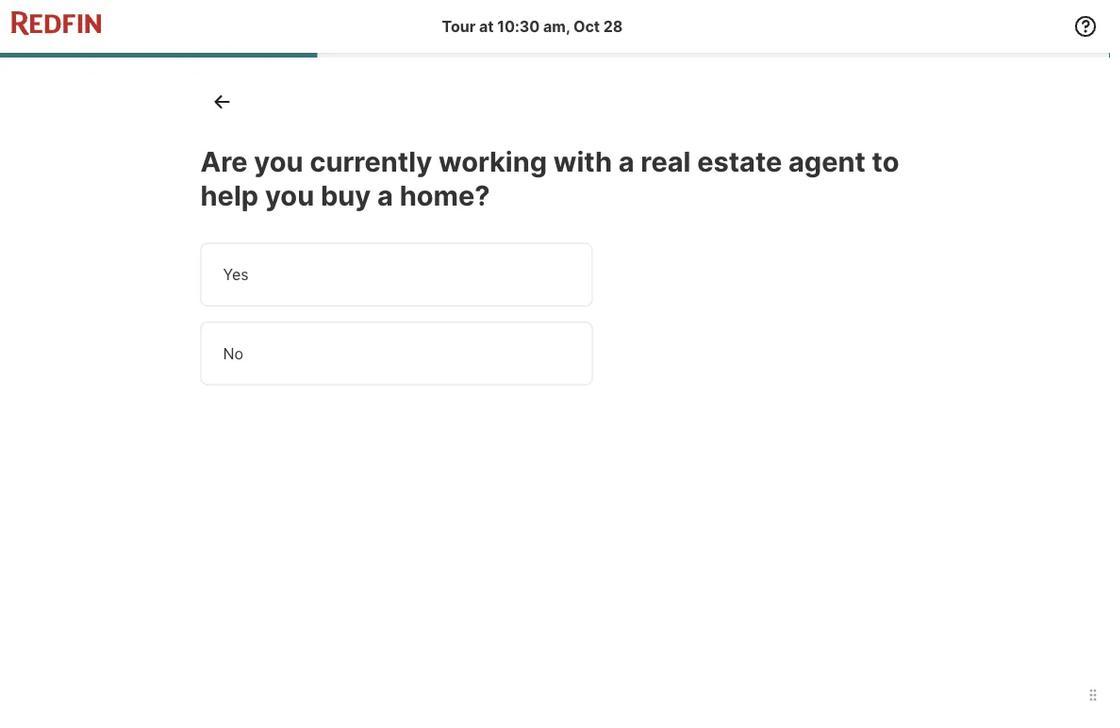 Task type: vqa. For each thing, say whether or not it's contained in the screenshot.
2+
no



Task type: describe. For each thing, give the bounding box(es) containing it.
No radio
[[201, 322, 593, 386]]

to
[[873, 145, 900, 178]]

real
[[641, 145, 691, 178]]

am,
[[544, 17, 570, 35]]

currently
[[310, 145, 433, 178]]

1 vertical spatial a
[[378, 179, 394, 212]]

28
[[604, 17, 623, 35]]

buy
[[321, 179, 371, 212]]

option group containing yes
[[201, 243, 672, 386]]



Task type: locate. For each thing, give the bounding box(es) containing it.
no
[[223, 345, 244, 363]]

are you currently working with a real estate agent to help you buy a home?
[[201, 145, 900, 212]]

tour at 10:30 am, oct 28
[[442, 17, 623, 35]]

0 vertical spatial you
[[254, 145, 304, 178]]

at
[[479, 17, 494, 35]]

agent
[[789, 145, 866, 178]]

10:30
[[498, 17, 540, 35]]

oct
[[574, 17, 600, 35]]

a left real
[[619, 145, 635, 178]]

option group
[[201, 243, 672, 386]]

0 horizontal spatial a
[[378, 179, 394, 212]]

you right are
[[254, 145, 304, 178]]

a down currently
[[378, 179, 394, 212]]

are
[[201, 145, 248, 178]]

with
[[554, 145, 613, 178]]

Yes radio
[[201, 243, 593, 307]]

yes
[[223, 266, 249, 284]]

progress bar
[[0, 53, 1111, 58]]

help
[[201, 179, 259, 212]]

you left 'buy'
[[265, 179, 314, 212]]

working
[[439, 145, 547, 178]]

a
[[619, 145, 635, 178], [378, 179, 394, 212]]

estate
[[698, 145, 783, 178]]

1 vertical spatial you
[[265, 179, 314, 212]]

0 vertical spatial a
[[619, 145, 635, 178]]

tour
[[442, 17, 476, 35]]

you
[[254, 145, 304, 178], [265, 179, 314, 212]]

home?
[[400, 179, 490, 212]]

1 horizontal spatial a
[[619, 145, 635, 178]]



